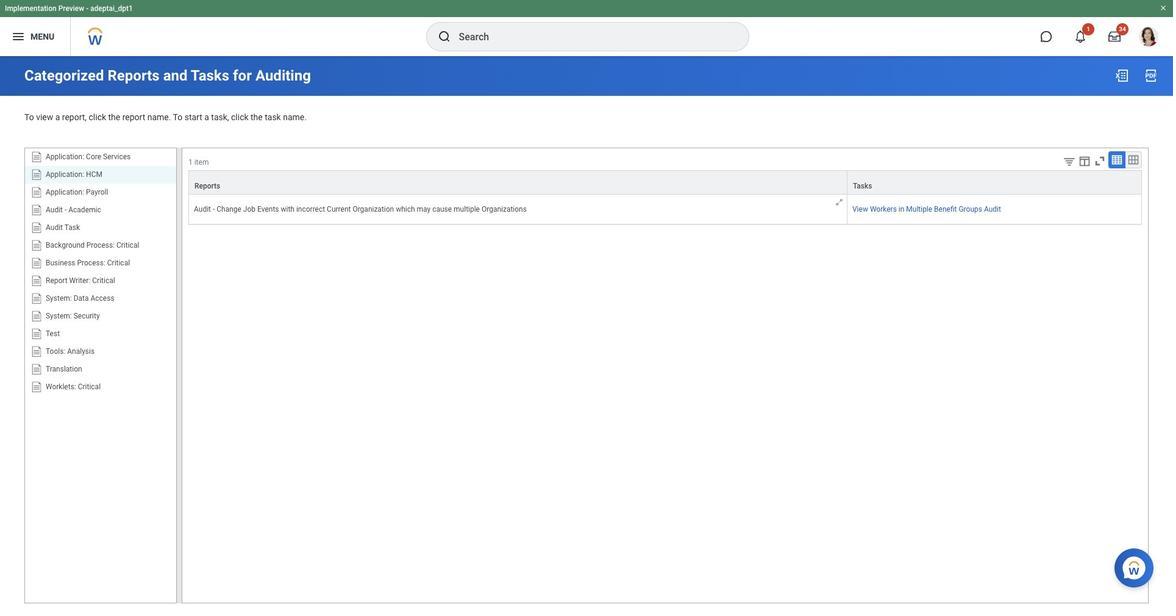 Task type: locate. For each thing, give the bounding box(es) containing it.
business process: critical
[[46, 258, 130, 267]]

report writer: critical
[[46, 276, 115, 285]]

process: for business
[[77, 258, 105, 267]]

1 horizontal spatial click
[[231, 112, 249, 122]]

inbox large image
[[1109, 31, 1121, 43]]

1 inside categorized reports and tasks for auditing main content
[[189, 158, 193, 166]]

2 vertical spatial application:
[[46, 188, 84, 196]]

click right task,
[[231, 112, 249, 122]]

categorized reports and tasks for auditing main content
[[0, 56, 1174, 607]]

background process: critical
[[46, 241, 139, 249]]

to left start
[[173, 112, 183, 122]]

reports inside reports popup button
[[195, 182, 220, 190]]

critical down background process: critical at the top
[[107, 258, 130, 267]]

critical for business process: critical
[[107, 258, 130, 267]]

Search Workday  search field
[[459, 23, 724, 50]]

audit inside cell
[[194, 205, 211, 213]]

audit for audit - change job events with incorrect current organization which may cause multiple organizations
[[194, 205, 211, 213]]

tasks up view
[[853, 182, 873, 190]]

menu banner
[[0, 0, 1174, 56]]

2 system: from the top
[[46, 312, 72, 320]]

0 horizontal spatial 1
[[189, 158, 193, 166]]

incorrect
[[296, 205, 325, 213]]

audit up audit task
[[46, 205, 63, 214]]

reports up report
[[108, 67, 160, 84]]

0 vertical spatial tasks
[[191, 67, 229, 84]]

grow image
[[835, 197, 844, 207]]

analysis
[[67, 347, 95, 355]]

name.
[[147, 112, 171, 122], [283, 112, 307, 122]]

security
[[74, 312, 100, 320]]

with
[[281, 205, 295, 213]]

1 horizontal spatial reports
[[195, 182, 220, 190]]

application: for application: core services
[[46, 152, 84, 161]]

test
[[46, 329, 60, 338]]

0 horizontal spatial tasks
[[191, 67, 229, 84]]

and
[[163, 67, 188, 84]]

2 application: from the top
[[46, 170, 84, 179]]

application: core services
[[46, 152, 131, 161]]

name. right report
[[147, 112, 171, 122]]

the left task
[[251, 112, 263, 122]]

view printable version (pdf) image
[[1145, 68, 1159, 83]]

organizations
[[482, 205, 527, 213]]

1 right notifications large image
[[1087, 26, 1091, 32]]

1 click from the left
[[89, 112, 106, 122]]

reports button
[[189, 171, 847, 194]]

the
[[108, 112, 120, 122], [251, 112, 263, 122]]

current
[[327, 205, 351, 213]]

0 vertical spatial 1
[[1087, 26, 1091, 32]]

audit for audit task
[[46, 223, 63, 232]]

implementation preview -   adeptai_dpt1
[[5, 4, 133, 13]]

audit left change
[[194, 205, 211, 213]]

click
[[89, 112, 106, 122], [231, 112, 249, 122]]

2 the from the left
[[251, 112, 263, 122]]

0 horizontal spatial a
[[55, 112, 60, 122]]

worklets: critical
[[46, 382, 101, 391]]

0 horizontal spatial click
[[89, 112, 106, 122]]

system: down report
[[46, 294, 72, 302]]

to left view
[[24, 112, 34, 122]]

process:
[[86, 241, 115, 249], [77, 258, 105, 267]]

1 horizontal spatial a
[[205, 112, 209, 122]]

1 vertical spatial process:
[[77, 258, 105, 267]]

application: up the application: hcm
[[46, 152, 84, 161]]

to view a report, click the report name. to start a task, click the task name.
[[24, 112, 307, 122]]

1 horizontal spatial the
[[251, 112, 263, 122]]

1 inside button
[[1087, 26, 1091, 32]]

reports
[[108, 67, 160, 84], [195, 182, 220, 190]]

toolbar
[[1054, 151, 1143, 170]]

a
[[55, 112, 60, 122], [205, 112, 209, 122]]

0 horizontal spatial the
[[108, 112, 120, 122]]

1 button
[[1068, 23, 1095, 50]]

0 horizontal spatial -
[[65, 205, 67, 214]]

1 to from the left
[[24, 112, 34, 122]]

tasks
[[191, 67, 229, 84], [853, 182, 873, 190]]

0 horizontal spatial to
[[24, 112, 34, 122]]

reports down item
[[195, 182, 220, 190]]

critical for report writer: critical
[[92, 276, 115, 285]]

categorized reports and tasks for auditing
[[24, 67, 311, 84]]

0 vertical spatial application:
[[46, 152, 84, 161]]

services
[[103, 152, 131, 161]]

- left change
[[213, 205, 215, 213]]

system: up test
[[46, 312, 72, 320]]

tools:
[[46, 347, 65, 355]]

2 row from the top
[[189, 194, 1143, 224]]

a right view
[[55, 112, 60, 122]]

name. right task
[[283, 112, 307, 122]]

application: up application: payroll
[[46, 170, 84, 179]]

- for audit - academic
[[65, 205, 67, 214]]

system:
[[46, 294, 72, 302], [46, 312, 72, 320]]

workers
[[871, 205, 897, 213]]

implementation
[[5, 4, 57, 13]]

1 left item
[[189, 158, 193, 166]]

1 vertical spatial system:
[[46, 312, 72, 320]]

critical up business process: critical
[[117, 241, 139, 249]]

1 horizontal spatial name.
[[283, 112, 307, 122]]

tasks button
[[848, 171, 1142, 194]]

data
[[74, 294, 89, 302]]

audit - change job events with incorrect current organization which may cause multiple organizations cell
[[189, 194, 848, 224]]

1 horizontal spatial 1
[[1087, 26, 1091, 32]]

notifications large image
[[1075, 31, 1087, 43]]

categorized
[[24, 67, 104, 84]]

0 vertical spatial reports
[[108, 67, 160, 84]]

row containing audit - change job events with incorrect current organization which may cause multiple organizations
[[189, 194, 1143, 224]]

application:
[[46, 152, 84, 161], [46, 170, 84, 179], [46, 188, 84, 196]]

1
[[1087, 26, 1091, 32], [189, 158, 193, 166]]

-
[[86, 4, 89, 13], [213, 205, 215, 213], [65, 205, 67, 214]]

tasks left the for at the left top of page
[[191, 67, 229, 84]]

profile logan mcneil image
[[1140, 27, 1159, 49]]

application: up audit - academic
[[46, 188, 84, 196]]

1 vertical spatial reports
[[195, 182, 220, 190]]

critical
[[117, 241, 139, 249], [107, 258, 130, 267], [92, 276, 115, 285], [78, 382, 101, 391]]

start
[[185, 112, 202, 122]]

3 application: from the top
[[46, 188, 84, 196]]

1 application: from the top
[[46, 152, 84, 161]]

audit
[[194, 205, 211, 213], [985, 205, 1002, 213], [46, 205, 63, 214], [46, 223, 63, 232]]

process: up business process: critical
[[86, 241, 115, 249]]

academic
[[68, 205, 101, 214]]

1 item
[[189, 158, 209, 166]]

the left report
[[108, 112, 120, 122]]

1 system: from the top
[[46, 294, 72, 302]]

justify image
[[11, 29, 26, 44]]

process: down background process: critical at the top
[[77, 258, 105, 267]]

audit left task
[[46, 223, 63, 232]]

- right preview
[[86, 4, 89, 13]]

1 vertical spatial tasks
[[853, 182, 873, 190]]

multiple
[[454, 205, 480, 213]]

to
[[24, 112, 34, 122], [173, 112, 183, 122]]

- inside cell
[[213, 205, 215, 213]]

0 vertical spatial system:
[[46, 294, 72, 302]]

tasks inside 'popup button'
[[853, 182, 873, 190]]

report
[[46, 276, 67, 285]]

1 row from the top
[[189, 170, 1143, 194]]

1 horizontal spatial tasks
[[853, 182, 873, 190]]

in
[[899, 205, 905, 213]]

1 horizontal spatial -
[[86, 4, 89, 13]]

click right report,
[[89, 112, 106, 122]]

click to view/edit grid preferences image
[[1079, 154, 1092, 168]]

a right start
[[205, 112, 209, 122]]

- up audit task
[[65, 205, 67, 214]]

view workers in multiple benefit groups audit link
[[853, 205, 1002, 213]]

row
[[189, 170, 1143, 194], [189, 194, 1143, 224]]

critical up access
[[92, 276, 115, 285]]

0 horizontal spatial name.
[[147, 112, 171, 122]]

2 click from the left
[[231, 112, 249, 122]]

system: security
[[46, 312, 100, 320]]

menu
[[31, 31, 54, 41]]

2 horizontal spatial -
[[213, 205, 215, 213]]

1 vertical spatial 1
[[189, 158, 193, 166]]

organization
[[353, 205, 394, 213]]

1 horizontal spatial to
[[173, 112, 183, 122]]

select to filter grid data image
[[1063, 155, 1077, 168]]

0 vertical spatial process:
[[86, 241, 115, 249]]

1 vertical spatial application:
[[46, 170, 84, 179]]



Task type: describe. For each thing, give the bounding box(es) containing it.
1 the from the left
[[108, 112, 120, 122]]

critical for background process: critical
[[117, 241, 139, 249]]

which
[[396, 205, 415, 213]]

task
[[265, 112, 281, 122]]

access
[[91, 294, 114, 302]]

system: for system: security
[[46, 312, 72, 320]]

1 for 1 item
[[189, 158, 193, 166]]

report
[[122, 112, 145, 122]]

business
[[46, 258, 75, 267]]

system: data access
[[46, 294, 114, 302]]

menu button
[[0, 17, 70, 56]]

application: hcm
[[46, 170, 102, 179]]

- for audit - change job events with incorrect current organization which may cause multiple organizations
[[213, 205, 215, 213]]

application: payroll
[[46, 188, 108, 196]]

task
[[64, 223, 80, 232]]

system: for system: data access
[[46, 294, 72, 302]]

worklets:
[[46, 382, 76, 391]]

toolbar inside categorized reports and tasks for auditing main content
[[1054, 151, 1143, 170]]

task,
[[211, 112, 229, 122]]

change
[[217, 205, 242, 213]]

application: for application: hcm
[[46, 170, 84, 179]]

for
[[233, 67, 252, 84]]

report,
[[62, 112, 87, 122]]

preview
[[58, 4, 84, 13]]

audit - academic
[[46, 205, 101, 214]]

34
[[1120, 26, 1127, 32]]

auditing
[[256, 67, 311, 84]]

audit right 'groups'
[[985, 205, 1002, 213]]

adeptai_dpt1
[[90, 4, 133, 13]]

view
[[853, 205, 869, 213]]

core
[[86, 152, 101, 161]]

multiple
[[907, 205, 933, 213]]

expand table image
[[1128, 153, 1140, 166]]

1 name. from the left
[[147, 112, 171, 122]]

table image
[[1112, 153, 1124, 166]]

0 horizontal spatial reports
[[108, 67, 160, 84]]

1 for 1
[[1087, 26, 1091, 32]]

close environment banner image
[[1160, 4, 1168, 12]]

audit for audit - academic
[[46, 205, 63, 214]]

search image
[[437, 29, 452, 44]]

cause
[[433, 205, 452, 213]]

background
[[46, 241, 85, 249]]

2 a from the left
[[205, 112, 209, 122]]

1 a from the left
[[55, 112, 60, 122]]

job
[[243, 205, 256, 213]]

events
[[257, 205, 279, 213]]

writer:
[[69, 276, 90, 285]]

2 name. from the left
[[283, 112, 307, 122]]

audit - change job events with incorrect current organization which may cause multiple organizations
[[194, 205, 527, 213]]

audit task
[[46, 223, 80, 232]]

row containing reports
[[189, 170, 1143, 194]]

export to excel image
[[1115, 68, 1130, 83]]

may
[[417, 205, 431, 213]]

view workers in multiple benefit groups audit
[[853, 205, 1002, 213]]

hcm
[[86, 170, 102, 179]]

translation
[[46, 365, 82, 373]]

tools: analysis
[[46, 347, 95, 355]]

benefit
[[935, 205, 958, 213]]

2 to from the left
[[173, 112, 183, 122]]

- inside 'menu' banner
[[86, 4, 89, 13]]

application: for application: payroll
[[46, 188, 84, 196]]

fullscreen image
[[1094, 154, 1107, 168]]

groups
[[959, 205, 983, 213]]

payroll
[[86, 188, 108, 196]]

process: for background
[[86, 241, 115, 249]]

34 button
[[1102, 23, 1129, 50]]

view
[[36, 112, 53, 122]]

critical right worklets:
[[78, 382, 101, 391]]

item
[[194, 158, 209, 166]]



Task type: vqa. For each thing, say whether or not it's contained in the screenshot.
related actions icon
no



